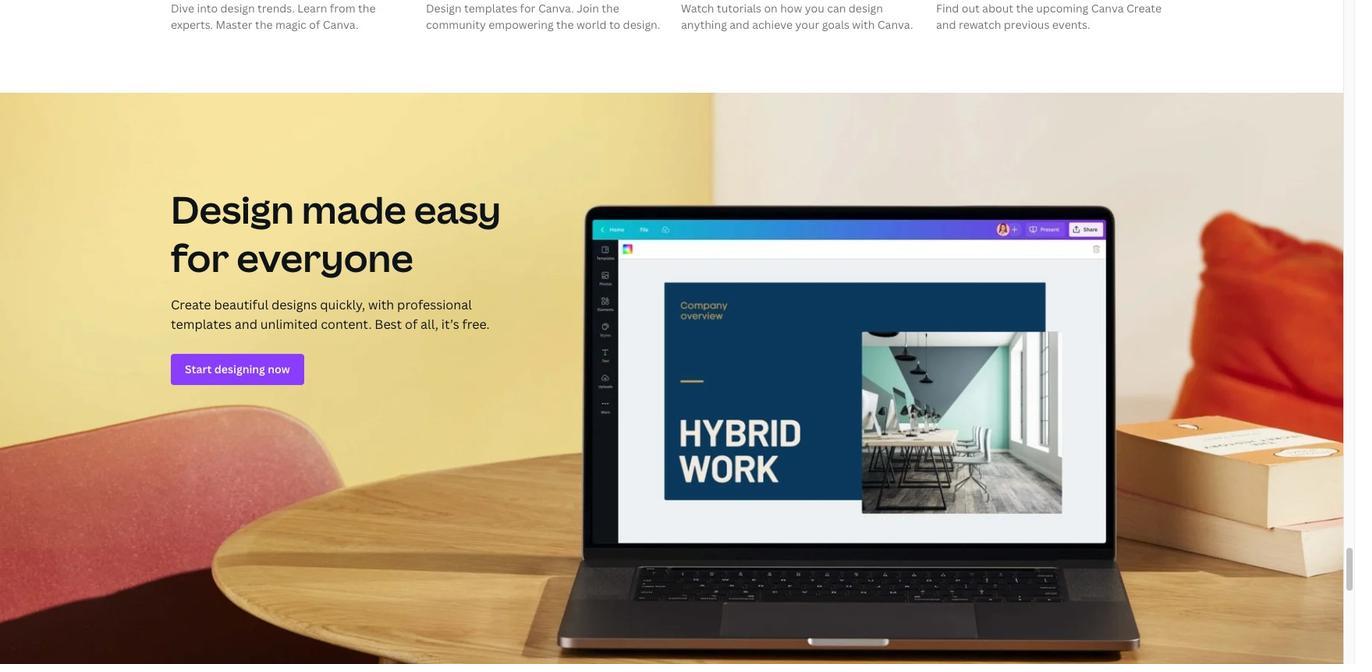 Task type: locate. For each thing, give the bounding box(es) containing it.
content.
[[321, 316, 372, 333]]

1 vertical spatial templates
[[171, 316, 232, 333]]

design for design templates for canva. join the community empowering the world to design.
[[426, 1, 462, 16]]

0 vertical spatial templates
[[464, 1, 518, 16]]

0 horizontal spatial with
[[368, 296, 394, 313]]

learn
[[297, 1, 327, 16]]

magic
[[276, 17, 307, 32]]

templates
[[464, 1, 518, 16], [171, 316, 232, 333]]

1 horizontal spatial canva.
[[538, 1, 574, 16]]

for inside design templates for canva. join the community empowering the world to design.
[[520, 1, 536, 16]]

1 vertical spatial for
[[171, 233, 229, 283]]

canva. left join
[[538, 1, 574, 16]]

for
[[520, 1, 536, 16], [171, 233, 229, 283]]

of left all,
[[405, 316, 418, 333]]

and inside watch tutorials on how you can design anything and achieve your goals with canva.
[[730, 17, 750, 32]]

of down learn
[[309, 17, 320, 32]]

watch tutorials on how you can design anything and achieve your goals with canva.
[[681, 1, 914, 32]]

canva. down the from at the top
[[323, 17, 359, 32]]

of for best
[[405, 316, 418, 333]]

for up empowering
[[520, 1, 536, 16]]

of
[[309, 17, 320, 32], [405, 316, 418, 333]]

2 horizontal spatial canva.
[[878, 17, 914, 32]]

and inside 'create beautiful designs quickly, with professional templates and unlimited content. best of all, it's free.'
[[235, 316, 258, 333]]

canva. right goals on the top of the page
[[878, 17, 914, 32]]

0 vertical spatial of
[[309, 17, 320, 32]]

it's
[[442, 316, 459, 333]]

0 horizontal spatial design
[[171, 184, 294, 235]]

professional
[[397, 296, 472, 313]]

with up "best"
[[368, 296, 394, 313]]

with right goals on the top of the page
[[853, 17, 875, 32]]

upcoming
[[1037, 1, 1089, 16]]

1 vertical spatial with
[[368, 296, 394, 313]]

0 horizontal spatial create
[[171, 296, 211, 313]]

create beautiful designs quickly, with professional templates and unlimited content. best of all, it's free.
[[171, 296, 490, 333]]

1 horizontal spatial design
[[426, 1, 462, 16]]

1 horizontal spatial templates
[[464, 1, 518, 16]]

master
[[216, 17, 253, 32]]

can
[[827, 1, 846, 16]]

2 horizontal spatial and
[[937, 17, 957, 32]]

from
[[330, 1, 356, 16]]

1 horizontal spatial design
[[849, 1, 883, 16]]

templates down beautiful
[[171, 316, 232, 333]]

dive into design trends. learn from the experts. master the magic of canva.
[[171, 1, 376, 32]]

0 horizontal spatial templates
[[171, 316, 232, 333]]

create
[[1127, 1, 1162, 16], [171, 296, 211, 313]]

0 horizontal spatial for
[[171, 233, 229, 283]]

0 vertical spatial create
[[1127, 1, 1162, 16]]

2 design from the left
[[849, 1, 883, 16]]

design inside design made easy for everyone
[[171, 184, 294, 235]]

and for create beautiful designs quickly, with professional templates and unlimited content. best of all, it's free.
[[235, 316, 258, 333]]

the inside find out about the upcoming canva create and rewatch previous events.
[[1016, 1, 1034, 16]]

with
[[853, 17, 875, 32], [368, 296, 394, 313]]

and
[[730, 17, 750, 32], [937, 17, 957, 32], [235, 316, 258, 333]]

create right canva
[[1127, 1, 1162, 16]]

1 horizontal spatial of
[[405, 316, 418, 333]]

the
[[358, 1, 376, 16], [602, 1, 620, 16], [1016, 1, 1034, 16], [255, 17, 273, 32], [557, 17, 574, 32]]

design inside design templates for canva. join the community empowering the world to design.
[[426, 1, 462, 16]]

of inside 'create beautiful designs quickly, with professional templates and unlimited content. best of all, it's free.'
[[405, 316, 418, 333]]

best
[[375, 316, 402, 333]]

of inside the dive into design trends. learn from the experts. master the magic of canva.
[[309, 17, 320, 32]]

with inside 'create beautiful designs quickly, with professional templates and unlimited content. best of all, it's free.'
[[368, 296, 394, 313]]

1 vertical spatial design
[[171, 184, 294, 235]]

canva. inside watch tutorials on how you can design anything and achieve your goals with canva.
[[878, 17, 914, 32]]

out
[[962, 1, 980, 16]]

0 horizontal spatial canva.
[[323, 17, 359, 32]]

watch tutorials on how you can design anything and achieve your goals with canva. link
[[681, 0, 918, 45]]

with inside watch tutorials on how you can design anything and achieve your goals with canva.
[[853, 17, 875, 32]]

and down tutorials
[[730, 17, 750, 32]]

the up previous on the right of page
[[1016, 1, 1034, 16]]

templates up empowering
[[464, 1, 518, 16]]

for up beautiful
[[171, 233, 229, 283]]

design up master
[[221, 1, 255, 16]]

design for design made easy for everyone
[[171, 184, 294, 235]]

everyone
[[237, 233, 414, 283]]

0 vertical spatial with
[[853, 17, 875, 32]]

designs
[[272, 296, 317, 313]]

canva. inside the dive into design trends. learn from the experts. master the magic of canva.
[[323, 17, 359, 32]]

previous
[[1004, 17, 1050, 32]]

0 horizontal spatial of
[[309, 17, 320, 32]]

1 vertical spatial of
[[405, 316, 418, 333]]

0 vertical spatial design
[[426, 1, 462, 16]]

find
[[937, 1, 959, 16]]

0 horizontal spatial and
[[235, 316, 258, 333]]

design templates for canva. join the community empowering the world to design. link
[[426, 0, 663, 45]]

1 horizontal spatial and
[[730, 17, 750, 32]]

and down find
[[937, 17, 957, 32]]

find out about the upcoming canva create and rewatch previous events.
[[937, 1, 1162, 32]]

design.
[[623, 17, 661, 32]]

1 vertical spatial create
[[171, 296, 211, 313]]

into
[[197, 1, 218, 16]]

1 horizontal spatial for
[[520, 1, 536, 16]]

dive into design trends. learn from the experts. master the magic of canva. link
[[171, 0, 407, 45]]

0 horizontal spatial design
[[221, 1, 255, 16]]

1 design from the left
[[221, 1, 255, 16]]

0 vertical spatial for
[[520, 1, 536, 16]]

create left beautiful
[[171, 296, 211, 313]]

the down trends.
[[255, 17, 273, 32]]

create inside find out about the upcoming canva create and rewatch previous events.
[[1127, 1, 1162, 16]]

canva.
[[538, 1, 574, 16], [323, 17, 359, 32], [878, 17, 914, 32]]

1 horizontal spatial create
[[1127, 1, 1162, 16]]

and inside find out about the upcoming canva create and rewatch previous events.
[[937, 17, 957, 32]]

and down beautiful
[[235, 316, 258, 333]]

design made easy for everyone
[[171, 184, 501, 283]]

design
[[426, 1, 462, 16], [171, 184, 294, 235]]

goals
[[822, 17, 850, 32]]

1 horizontal spatial with
[[853, 17, 875, 32]]

design right can
[[849, 1, 883, 16]]

design
[[221, 1, 255, 16], [849, 1, 883, 16]]



Task type: vqa. For each thing, say whether or not it's contained in the screenshot.
Master
yes



Task type: describe. For each thing, give the bounding box(es) containing it.
design templates for canva. join the community empowering the world to design.
[[426, 1, 661, 32]]

trends.
[[258, 1, 295, 16]]

canva
[[1092, 1, 1124, 16]]

dive
[[171, 1, 194, 16]]

to
[[609, 17, 621, 32]]

and for find out about the upcoming canva create and rewatch previous events.
[[937, 17, 957, 32]]

design inside watch tutorials on how you can design anything and achieve your goals with canva.
[[849, 1, 883, 16]]

your
[[796, 17, 820, 32]]

for inside design made easy for everyone
[[171, 233, 229, 283]]

easy
[[414, 184, 501, 235]]

templates inside design templates for canva. join the community empowering the world to design.
[[464, 1, 518, 16]]

how
[[781, 1, 803, 16]]

experts.
[[171, 17, 213, 32]]

quickly,
[[320, 296, 365, 313]]

watch
[[681, 1, 715, 16]]

achieve
[[753, 17, 793, 32]]

the up to
[[602, 1, 620, 16]]

anything
[[681, 17, 727, 32]]

rewatch
[[959, 17, 1002, 32]]

create inside 'create beautiful designs quickly, with professional templates and unlimited content. best of all, it's free.'
[[171, 296, 211, 313]]

beautiful
[[214, 296, 269, 313]]

you
[[805, 1, 825, 16]]

the right the from at the top
[[358, 1, 376, 16]]

free.
[[462, 316, 490, 333]]

world
[[577, 17, 607, 32]]

all,
[[421, 316, 439, 333]]

design inside the dive into design trends. learn from the experts. master the magic of canva.
[[221, 1, 255, 16]]

empowering
[[489, 17, 554, 32]]

join
[[577, 1, 599, 16]]

canva. inside design templates for canva. join the community empowering the world to design.
[[538, 1, 574, 16]]

templates inside 'create beautiful designs quickly, with professional templates and unlimited content. best of all, it's free.'
[[171, 316, 232, 333]]

of for magic
[[309, 17, 320, 32]]

the left world
[[557, 17, 574, 32]]

about
[[983, 1, 1014, 16]]

community
[[426, 17, 486, 32]]

find out about the upcoming canva create and rewatch previous events. link
[[937, 0, 1173, 45]]

tutorials
[[717, 1, 762, 16]]

unlimited
[[261, 316, 318, 333]]

made
[[302, 184, 407, 235]]

events.
[[1053, 17, 1091, 32]]

on
[[764, 1, 778, 16]]



